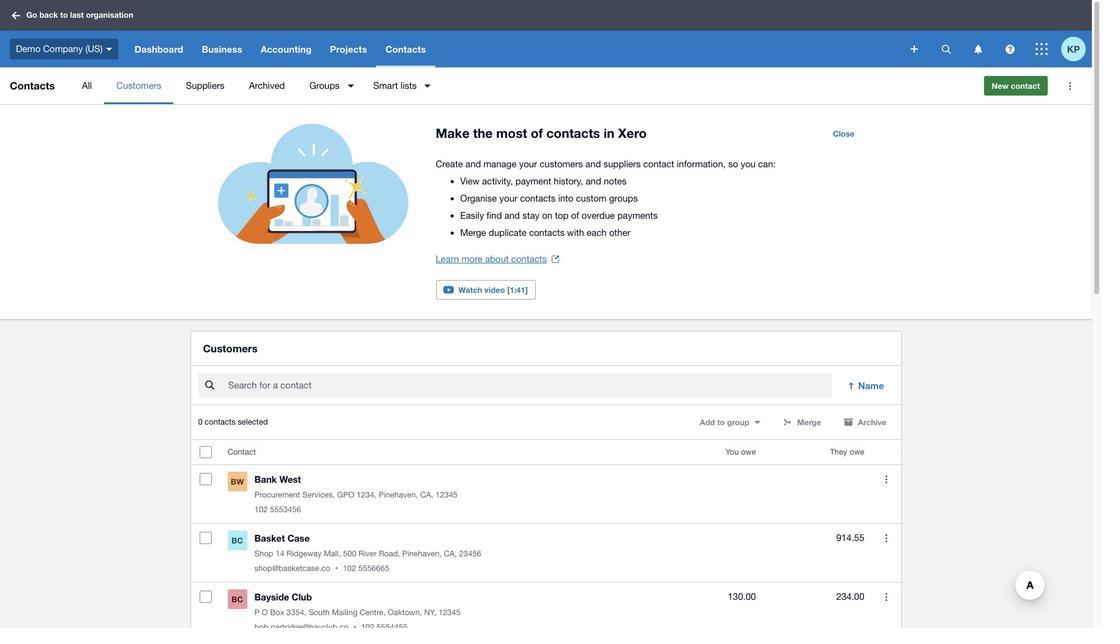 Task type: locate. For each thing, give the bounding box(es) containing it.
owe right they
[[850, 447, 865, 457]]

merge duplicate contacts with each other
[[461, 227, 631, 238]]

bw
[[231, 477, 244, 487]]

0 horizontal spatial merge
[[461, 227, 486, 238]]

2 bc from the top
[[232, 595, 243, 604]]

0 vertical spatial merge
[[461, 227, 486, 238]]

svg image inside demo company (us) popup button
[[106, 48, 112, 51]]

102 inside the basket case shop 14 ridgeway mall, 500 river road, pinehaven, ca, 23456 shop@basketcase.co • 102 5556665
[[343, 564, 356, 573]]

1 owe from the left
[[742, 447, 756, 457]]

go back to last organisation link
[[7, 4, 141, 26]]

1 more row options button from the top
[[875, 467, 899, 492]]

west
[[280, 474, 301, 485]]

102
[[255, 505, 268, 514], [343, 564, 356, 573]]

menu
[[70, 67, 975, 104]]

more row options button
[[875, 467, 899, 492], [875, 526, 899, 550], [875, 585, 899, 609]]

the
[[473, 126, 493, 141]]

history,
[[554, 176, 584, 186]]

0 vertical spatial of
[[531, 126, 543, 141]]

basket
[[255, 533, 285, 544]]

1 vertical spatial more row options image
[[886, 534, 888, 542]]

1 vertical spatial to
[[718, 417, 725, 427]]

contacts right 0
[[205, 417, 236, 427]]

your up payment on the top of page
[[519, 159, 538, 169]]

500
[[343, 549, 357, 558]]

ca, right 1234,
[[420, 490, 434, 500]]

your
[[519, 159, 538, 169], [500, 193, 518, 203]]

of right the top
[[572, 210, 580, 221]]

business button
[[193, 31, 252, 67]]

svg image
[[942, 44, 951, 54], [975, 44, 983, 54], [1006, 44, 1015, 54], [911, 45, 919, 53]]

svg image right (us)
[[106, 48, 112, 51]]

owe
[[742, 447, 756, 457], [850, 447, 865, 457]]

1 more row options image from the top
[[886, 475, 888, 483]]

name
[[859, 380, 885, 391]]

1 vertical spatial pinehaven,
[[403, 549, 442, 558]]

1 vertical spatial your
[[500, 193, 518, 203]]

contacts down payment on the top of page
[[520, 193, 556, 203]]

kp button
[[1062, 31, 1093, 67]]

0 vertical spatial contact
[[1012, 81, 1041, 91]]

suppliers
[[186, 80, 225, 91]]

0 horizontal spatial of
[[531, 126, 543, 141]]

234.00
[[837, 591, 865, 602]]

selected
[[238, 417, 268, 427]]

merge button
[[776, 413, 829, 432]]

each
[[587, 227, 607, 238]]

more row options button right 914.55 link on the bottom right of page
[[875, 526, 899, 550]]

pinehaven, right 1234,
[[379, 490, 418, 500]]

and up "view"
[[466, 159, 481, 169]]

2 more row options image from the top
[[886, 534, 888, 542]]

customers inside button
[[116, 80, 161, 91]]

svg image inside the go back to last organisation link
[[12, 11, 20, 19]]

box
[[270, 608, 284, 617]]

0 horizontal spatial ca,
[[420, 490, 434, 500]]

0 vertical spatial ca,
[[420, 490, 434, 500]]

2 more row options button from the top
[[875, 526, 899, 550]]

2 owe from the left
[[850, 447, 865, 457]]

contacts
[[547, 126, 600, 141], [520, 193, 556, 203], [529, 227, 565, 238], [512, 254, 547, 264], [205, 417, 236, 427]]

1 horizontal spatial svg image
[[106, 48, 112, 51]]

your down activity,
[[500, 193, 518, 203]]

0 vertical spatial 102
[[255, 505, 268, 514]]

go
[[26, 10, 37, 20]]

0 horizontal spatial to
[[60, 10, 68, 20]]

svg image
[[12, 11, 20, 19], [1036, 43, 1049, 55], [106, 48, 112, 51]]

0 vertical spatial contacts
[[386, 44, 426, 55]]

merge for merge duplicate contacts with each other
[[461, 227, 486, 238]]

contact right new
[[1012, 81, 1041, 91]]

0 vertical spatial your
[[519, 159, 538, 169]]

merge down easily
[[461, 227, 486, 238]]

you
[[741, 159, 756, 169]]

projects button
[[321, 31, 377, 67]]

actions menu image
[[1058, 74, 1083, 98]]

130.00 link
[[728, 590, 756, 604]]

banner containing kp
[[0, 0, 1093, 67]]

914.55
[[837, 533, 865, 543]]

duplicate
[[489, 227, 527, 238]]

contacts up lists
[[386, 44, 426, 55]]

ca,
[[420, 490, 434, 500], [444, 549, 457, 558]]

demo
[[16, 43, 40, 54]]

1 horizontal spatial your
[[519, 159, 538, 169]]

1 horizontal spatial to
[[718, 417, 725, 427]]

custom
[[576, 193, 607, 203]]

banner
[[0, 0, 1093, 67]]

more row options image for west
[[886, 475, 888, 483]]

0 vertical spatial more row options button
[[875, 467, 899, 492]]

1 vertical spatial customers
[[203, 342, 258, 355]]

0 vertical spatial pinehaven,
[[379, 490, 418, 500]]

0 horizontal spatial 102
[[255, 505, 268, 514]]

1 horizontal spatial merge
[[798, 417, 822, 427]]

14
[[276, 549, 285, 558]]

5553456
[[270, 505, 301, 514]]

0 horizontal spatial customers
[[116, 80, 161, 91]]

o
[[262, 608, 268, 617]]

services,
[[303, 490, 335, 500]]

add to group
[[700, 417, 750, 427]]

overdue
[[582, 210, 615, 221]]

12345
[[436, 490, 458, 500], [439, 608, 461, 617]]

0 vertical spatial 12345
[[436, 490, 458, 500]]

0 vertical spatial more row options image
[[886, 475, 888, 483]]

bc for basket case
[[232, 536, 243, 546]]

more row options button down 'archive'
[[875, 467, 899, 492]]

102 right •
[[343, 564, 356, 573]]

more row options image right the 234.00 link
[[886, 593, 888, 601]]

0 vertical spatial customers
[[116, 80, 161, 91]]

go back to last organisation
[[26, 10, 133, 20]]

bc left the basket
[[232, 536, 243, 546]]

customers
[[116, 80, 161, 91], [203, 342, 258, 355]]

more row options image down 'archive'
[[886, 475, 888, 483]]

1 vertical spatial ca,
[[444, 549, 457, 558]]

102 down procurement
[[255, 505, 268, 514]]

last
[[70, 10, 84, 20]]

pinehaven, right road,
[[403, 549, 442, 558]]

1 vertical spatial contacts
[[10, 79, 55, 92]]

1 horizontal spatial contacts
[[386, 44, 426, 55]]

2 vertical spatial more row options button
[[875, 585, 899, 609]]

company
[[43, 43, 83, 54]]

organisation
[[86, 10, 133, 20]]

to inside add to group popup button
[[718, 417, 725, 427]]

payment
[[516, 176, 552, 186]]

and
[[466, 159, 481, 169], [586, 159, 601, 169], [586, 176, 602, 186], [505, 210, 520, 221]]

0 vertical spatial bc
[[232, 536, 243, 546]]

0 vertical spatial to
[[60, 10, 68, 20]]

contact
[[1012, 81, 1041, 91], [644, 159, 675, 169]]

0 horizontal spatial contact
[[644, 159, 675, 169]]

owe right you
[[742, 447, 756, 457]]

river
[[359, 549, 377, 558]]

suppliers button
[[174, 67, 237, 104]]

accounting button
[[252, 31, 321, 67]]

mall,
[[324, 549, 341, 558]]

merge inside button
[[798, 417, 822, 427]]

all
[[82, 80, 92, 91]]

create and manage your customers and suppliers contact information, so you can:
[[436, 159, 776, 169]]

[1:41]
[[508, 285, 528, 295]]

1 horizontal spatial contact
[[1012, 81, 1041, 91]]

to right add
[[718, 417, 725, 427]]

information,
[[677, 159, 726, 169]]

2 vertical spatial more row options image
[[886, 593, 888, 601]]

bc left bayside
[[232, 595, 243, 604]]

accounting
[[261, 44, 312, 55]]

1 horizontal spatial ca,
[[444, 549, 457, 558]]

1 vertical spatial 102
[[343, 564, 356, 573]]

3 more row options image from the top
[[886, 593, 888, 601]]

1 vertical spatial of
[[572, 210, 580, 221]]

xero
[[619, 126, 647, 141]]

contact right suppliers
[[644, 159, 675, 169]]

contacts down demo
[[10, 79, 55, 92]]

learn more about contacts
[[436, 254, 547, 264]]

more row options image
[[886, 475, 888, 483], [886, 534, 888, 542], [886, 593, 888, 601]]

manage
[[484, 159, 517, 169]]

more row options image right 914.55 link on the bottom right of page
[[886, 534, 888, 542]]

archived button
[[237, 67, 297, 104]]

1 horizontal spatial 102
[[343, 564, 356, 573]]

0
[[198, 417, 203, 427]]

contacts down "on" on the top of the page
[[529, 227, 565, 238]]

of right most
[[531, 126, 543, 141]]

ca, left 23456
[[444, 549, 457, 558]]

0 horizontal spatial owe
[[742, 447, 756, 457]]

0 horizontal spatial contacts
[[10, 79, 55, 92]]

svg image left the kp
[[1036, 43, 1049, 55]]

watch video [1:41] button
[[436, 280, 536, 300]]

more row options image for case
[[886, 534, 888, 542]]

1 vertical spatial more row options button
[[875, 526, 899, 550]]

0 horizontal spatial svg image
[[12, 11, 20, 19]]

view activity, payment history, and notes
[[461, 176, 627, 186]]

1 vertical spatial merge
[[798, 417, 822, 427]]

close
[[834, 129, 855, 138]]

groups
[[310, 80, 340, 91]]

merge left 'archive' button
[[798, 417, 822, 427]]

learn more about contacts link
[[436, 251, 559, 268]]

contacts
[[386, 44, 426, 55], [10, 79, 55, 92]]

more row options button right the 234.00 link
[[875, 585, 899, 609]]

to left last
[[60, 10, 68, 20]]

1 vertical spatial bc
[[232, 595, 243, 604]]

12345 inside bank west procurement services, gpo 1234, pinehaven, ca, 12345 102 5553456
[[436, 490, 458, 500]]

1 horizontal spatial owe
[[850, 447, 865, 457]]

about
[[485, 254, 509, 264]]

business
[[202, 44, 242, 55]]

lists
[[401, 80, 417, 91]]

1 bc from the top
[[232, 536, 243, 546]]

pinehaven,
[[379, 490, 418, 500], [403, 549, 442, 558]]

find
[[487, 210, 502, 221]]

groups
[[610, 193, 638, 203]]

svg image left go
[[12, 11, 20, 19]]

contacts inside 'contacts' popup button
[[386, 44, 426, 55]]



Task type: describe. For each thing, give the bounding box(es) containing it.
owe for you owe
[[742, 447, 756, 457]]

bc for bayside club
[[232, 595, 243, 604]]

in
[[604, 126, 615, 141]]

learn
[[436, 254, 459, 264]]

you owe
[[726, 447, 756, 457]]

new contact button
[[984, 76, 1049, 96]]

they
[[831, 447, 848, 457]]

(us)
[[85, 43, 103, 54]]

south
[[309, 608, 330, 617]]

more row options button for case
[[875, 526, 899, 550]]

contacts up customers
[[547, 126, 600, 141]]

all button
[[70, 67, 104, 104]]

pinehaven, inside the basket case shop 14 ridgeway mall, 500 river road, pinehaven, ca, 23456 shop@basketcase.co • 102 5556665
[[403, 549, 442, 558]]

gpo
[[337, 490, 355, 500]]

p o box 3354, south mailing centre, oaktown, ny, 12345
[[255, 608, 461, 617]]

merge for merge
[[798, 417, 822, 427]]

procurement
[[255, 490, 300, 500]]

add to group button
[[693, 413, 768, 432]]

1 vertical spatial contact
[[644, 159, 675, 169]]

can:
[[759, 159, 776, 169]]

130.00
[[728, 591, 756, 602]]

Search for a contact field
[[227, 374, 832, 397]]

organise your contacts into custom groups
[[461, 193, 638, 203]]

234.00 link
[[837, 590, 865, 604]]

easily find and stay on top of overdue payments
[[461, 210, 658, 221]]

1 vertical spatial 12345
[[439, 608, 461, 617]]

new contact
[[992, 81, 1041, 91]]

dashboard link
[[125, 31, 193, 67]]

contact
[[228, 447, 256, 457]]

102 inside bank west procurement services, gpo 1234, pinehaven, ca, 12345 102 5553456
[[255, 505, 268, 514]]

shop@basketcase.co
[[255, 564, 330, 573]]

create
[[436, 159, 463, 169]]

dashboard
[[135, 44, 183, 55]]

3 more row options button from the top
[[875, 585, 899, 609]]

more row options button for west
[[875, 467, 899, 492]]

ca, inside bank west procurement services, gpo 1234, pinehaven, ca, 12345 102 5553456
[[420, 490, 434, 500]]

basket case shop 14 ridgeway mall, 500 river road, pinehaven, ca, 23456 shop@basketcase.co • 102 5556665
[[255, 533, 482, 573]]

oaktown,
[[388, 608, 422, 617]]

with
[[568, 227, 585, 238]]

ridgeway
[[287, 549, 322, 558]]

centre,
[[360, 608, 386, 617]]

road,
[[379, 549, 400, 558]]

bayside club
[[255, 591, 312, 603]]

new
[[992, 81, 1009, 91]]

so
[[729, 159, 739, 169]]

1 horizontal spatial customers
[[203, 342, 258, 355]]

they owe
[[831, 447, 865, 457]]

menu containing all
[[70, 67, 975, 104]]

smart lists
[[374, 80, 417, 91]]

2 horizontal spatial svg image
[[1036, 43, 1049, 55]]

pinehaven, inside bank west procurement services, gpo 1234, pinehaven, ca, 12345 102 5553456
[[379, 490, 418, 500]]

suppliers
[[604, 159, 641, 169]]

club
[[292, 591, 312, 603]]

you
[[726, 447, 739, 457]]

other
[[610, 227, 631, 238]]

5556665
[[359, 564, 390, 573]]

customers button
[[104, 67, 174, 104]]

demo company (us)
[[16, 43, 103, 54]]

3354,
[[287, 608, 307, 617]]

projects
[[330, 44, 367, 55]]

23456
[[459, 549, 482, 558]]

contacts down merge duplicate contacts with each other
[[512, 254, 547, 264]]

activity,
[[482, 176, 513, 186]]

payments
[[618, 210, 658, 221]]

close button
[[826, 124, 863, 143]]

top
[[555, 210, 569, 221]]

contact list table element
[[191, 440, 902, 628]]

groups button
[[297, 67, 361, 104]]

archived
[[249, 80, 285, 91]]

watch
[[459, 285, 483, 295]]

contacts button
[[377, 31, 436, 67]]

smart
[[374, 80, 398, 91]]

organise
[[461, 193, 497, 203]]

mailing
[[332, 608, 358, 617]]

watch video [1:41]
[[459, 285, 528, 295]]

bank west procurement services, gpo 1234, pinehaven, ca, 12345 102 5553456
[[255, 474, 458, 514]]

customers
[[540, 159, 583, 169]]

bank
[[255, 474, 277, 485]]

view
[[461, 176, 480, 186]]

archive
[[859, 417, 887, 427]]

shop
[[255, 549, 274, 558]]

smart lists button
[[361, 67, 438, 104]]

contact inside button
[[1012, 81, 1041, 91]]

back
[[39, 10, 58, 20]]

to inside the go back to last organisation link
[[60, 10, 68, 20]]

914.55 link
[[837, 531, 865, 546]]

1 horizontal spatial of
[[572, 210, 580, 221]]

and up duplicate
[[505, 210, 520, 221]]

most
[[497, 126, 528, 141]]

owe for they owe
[[850, 447, 865, 457]]

case
[[288, 533, 310, 544]]

stay
[[523, 210, 540, 221]]

and up custom
[[586, 176, 602, 186]]

ca, inside the basket case shop 14 ridgeway mall, 500 river road, pinehaven, ca, 23456 shop@basketcase.co • 102 5556665
[[444, 549, 457, 558]]

0 horizontal spatial your
[[500, 193, 518, 203]]

and left suppliers
[[586, 159, 601, 169]]



Task type: vqa. For each thing, say whether or not it's contained in the screenshot.
All
yes



